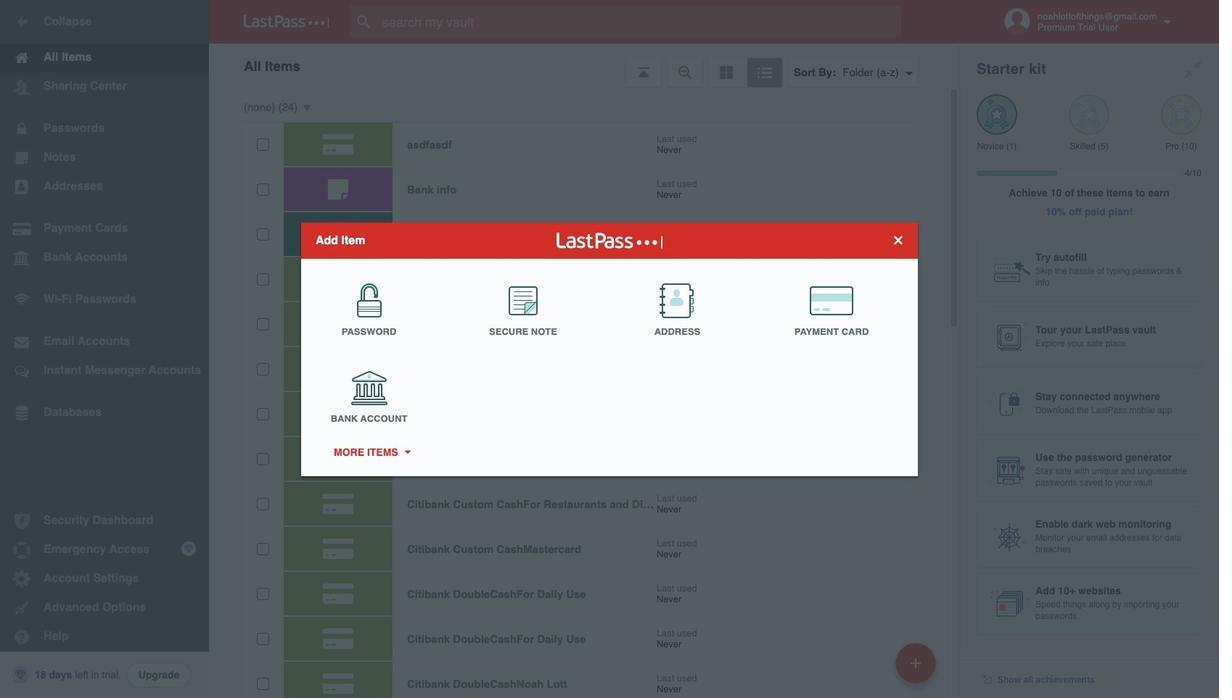 Task type: describe. For each thing, give the bounding box(es) containing it.
vault options navigation
[[209, 44, 959, 87]]

Search search field
[[350, 6, 930, 38]]

search my vault text field
[[350, 6, 930, 38]]



Task type: locate. For each thing, give the bounding box(es) containing it.
lastpass image
[[244, 15, 329, 28]]

main navigation navigation
[[0, 0, 209, 699]]

new item navigation
[[890, 639, 945, 699]]

new item image
[[911, 659, 921, 669]]

dialog
[[301, 222, 918, 476]]

caret right image
[[402, 451, 412, 454]]



